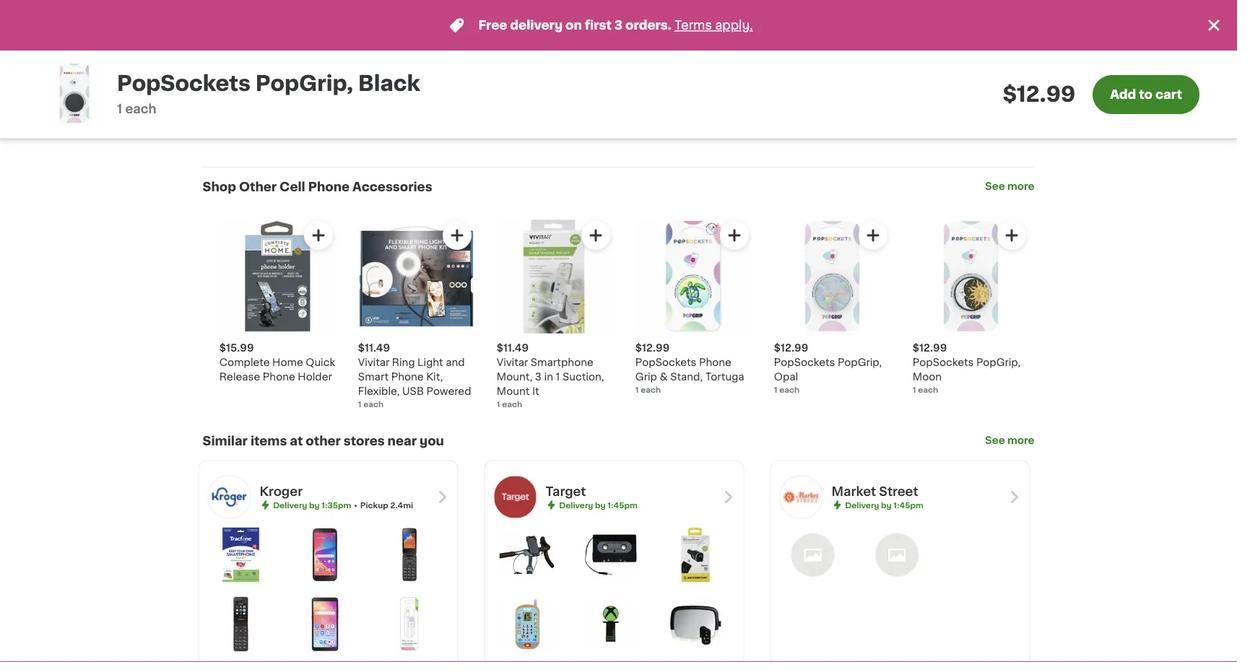 Task type: locate. For each thing, give the bounding box(es) containing it.
0 horizontal spatial popgrip,
[[255, 73, 353, 94]]

delivery
[[273, 501, 307, 509], [559, 501, 593, 509], [845, 501, 879, 509]]

popsockets inside $12.99 popsockets popgrip, moon 1 each
[[913, 357, 974, 367]]

product group
[[219, 218, 336, 410], [358, 218, 475, 410], [497, 218, 613, 410], [636, 218, 752, 410], [774, 218, 891, 410], [913, 218, 1029, 410]]

1 vertical spatial see more
[[985, 435, 1035, 445]]

popsockets popgrip, black image
[[421, 0, 471, 40], [485, 0, 534, 40], [43, 62, 105, 124]]

target
[[546, 485, 586, 497]]

0 vertical spatial 3
[[615, 19, 623, 31]]

2 horizontal spatial popgrip,
[[976, 357, 1021, 367]]

1 horizontal spatial vivitar
[[497, 357, 528, 367]]

2 see more from the top
[[985, 435, 1035, 445]]

1 vertical spatial stores
[[344, 435, 385, 447]]

kroger
[[260, 485, 303, 497]]

popsockets inside $12.99 popsockets phone grip & stand, tortuga 1 each
[[636, 357, 697, 367]]

vivitar up the smart
[[358, 357, 389, 367]]

see more link
[[985, 179, 1035, 194], [985, 433, 1035, 447]]

vivitar inside the $11.49 vivitar smartphone mount, 3 in 1 suction, mount it 1 each
[[497, 357, 528, 367]]

3
[[615, 19, 623, 31], [835, 44, 843, 57], [535, 371, 542, 382]]

at left other
[[290, 435, 303, 447]]

1 see more from the top
[[985, 181, 1035, 191]]

phone
[[308, 181, 350, 193], [699, 357, 732, 367], [263, 371, 295, 382], [391, 371, 424, 382]]

vivitar
[[358, 357, 389, 367], [497, 357, 528, 367]]

1
[[117, 103, 122, 115], [556, 371, 560, 382], [636, 386, 639, 393], [774, 386, 778, 393], [913, 386, 916, 393], [358, 400, 362, 408], [497, 400, 500, 408]]

2 horizontal spatial by
[[881, 501, 892, 509]]

home
[[272, 357, 303, 367]]

1 see more link from the top
[[985, 179, 1035, 194]]

see for market street
[[985, 435, 1005, 445]]

by left "1:35pm"
[[309, 501, 320, 509]]

stores for 3
[[846, 44, 887, 57]]

$12.99 for $12.99 popsockets phone grip & stand, tortuga 1 each
[[636, 343, 670, 353]]

popsockets for popsockets popgrip, opal
[[774, 357, 835, 367]]

add
[[1110, 88, 1136, 101]]

at inside button
[[819, 44, 832, 57]]

0 horizontal spatial vivitar
[[358, 357, 389, 367]]

accessories
[[353, 181, 432, 193]]

$11.49
[[358, 343, 390, 353], [497, 343, 529, 353]]

3 delivery from the left
[[845, 501, 879, 509]]

limited time offer region
[[0, 0, 1205, 51]]

stores
[[846, 44, 887, 57], [344, 435, 385, 447]]

2 see from the top
[[985, 435, 1005, 445]]

more for market street
[[1008, 435, 1035, 445]]

by down market street
[[881, 501, 892, 509]]

3 left in
[[535, 371, 542, 382]]

&
[[660, 371, 668, 382]]

by
[[309, 501, 320, 509], [595, 501, 606, 509], [881, 501, 892, 509]]

0 horizontal spatial delivery
[[273, 501, 307, 509]]

3 product group from the left
[[497, 218, 613, 410]]

1 1:45pm from the left
[[608, 501, 638, 509]]

phone down ring
[[391, 371, 424, 382]]

2 more from the top
[[1008, 435, 1035, 445]]

delivery down the target
[[559, 501, 593, 509]]

$11.49 vivitar smartphone mount, 3 in 1 suction, mount it 1 each
[[497, 343, 604, 408]]

it
[[532, 386, 539, 396]]

1 horizontal spatial 3
[[615, 19, 623, 31]]

vivitar up mount, at the left of page
[[497, 357, 528, 367]]

phone down home
[[263, 371, 295, 382]]

0 horizontal spatial 1:45pm
[[608, 501, 638, 509]]

4 product group from the left
[[636, 218, 752, 410]]

1 add to cart image from the left
[[587, 227, 605, 244]]

see more link for market street
[[985, 433, 1035, 447]]

3 for on
[[615, 19, 623, 31]]

add to cart image for vivitar smartphone mount, 3 in 1 suction, mount it
[[587, 227, 605, 244]]

vivitar inside '$11.49 vivitar ring light and smart phone kit, flexible, usb powered 1 each'
[[358, 357, 389, 367]]

terms
[[675, 19, 712, 31]]

at for other
[[290, 435, 303, 447]]

kroger image
[[208, 475, 251, 519]]

delivery by 1:45pm
[[559, 501, 638, 509], [845, 501, 924, 509]]

2 vertical spatial 3
[[535, 371, 542, 382]]

apply.
[[715, 19, 753, 31]]

terms apply. link
[[675, 19, 753, 31]]

add to cart image
[[310, 227, 327, 244], [449, 227, 466, 244]]

at for 3
[[819, 44, 832, 57]]

by up scosche black cassette adapter for ipod mp3 & iphone with usb car charger image
[[595, 501, 606, 509]]

shop
[[203, 181, 236, 193]]

$15.99
[[219, 343, 254, 353]]

other
[[306, 435, 341, 447]]

$11.49 up mount, at the left of page
[[497, 343, 529, 353]]

2 1:45pm from the left
[[894, 501, 924, 509]]

$12.99 inside $12.99 popsockets popgrip, opal 1 each
[[774, 343, 808, 353]]

1 horizontal spatial popsockets popgrip, black image
[[421, 0, 471, 40]]

quick
[[306, 357, 335, 367]]

2.4mi
[[390, 501, 413, 509]]

1:45pm up scosche black cassette adapter for ipod mp3 & iphone with usb car charger image
[[608, 501, 638, 509]]

1 more from the top
[[1008, 181, 1035, 191]]

1 product group from the left
[[219, 218, 336, 410]]

0 vertical spatial see more
[[985, 181, 1035, 191]]

1 vivitar from the left
[[358, 357, 389, 367]]

1 horizontal spatial $11.49
[[497, 343, 529, 353]]

0 horizontal spatial stores
[[344, 435, 385, 447]]

$12.99 for $12.99 popsockets popgrip, opal 1 each
[[774, 343, 808, 353]]

4 add to cart image from the left
[[1003, 227, 1021, 244]]

delivery by 1:45pm down the target
[[559, 501, 638, 509]]

tracfone alcatel myflip 2 4gb prepaid phone - black image
[[382, 527, 437, 582]]

each inside $12.99 popsockets phone grip & stand, tortuga 1 each
[[641, 386, 661, 393]]

0 horizontal spatial delivery by 1:45pm
[[559, 501, 638, 509]]

popsockets popgrip, black image left 1 each
[[43, 62, 105, 124]]

0 horizontal spatial at
[[290, 435, 303, 447]]

phone inside '$11.49 vivitar ring light and smart phone kit, flexible, usb powered 1 each'
[[391, 371, 424, 382]]

more
[[1008, 181, 1035, 191], [1008, 435, 1035, 445]]

popsockets up 1 each
[[117, 73, 251, 94]]

2 horizontal spatial 3
[[835, 44, 843, 57]]

1 horizontal spatial at
[[819, 44, 832, 57]]

2 $11.49 from the left
[[497, 343, 529, 353]]

3 add to cart image from the left
[[865, 227, 882, 244]]

kit,
[[426, 371, 443, 382]]

on
[[566, 19, 582, 31]]

popgrip,
[[255, 73, 353, 94], [838, 357, 882, 367], [976, 357, 1021, 367]]

0 horizontal spatial 3
[[535, 371, 542, 382]]

2 horizontal spatial delivery
[[845, 501, 879, 509]]

popsockets for popsockets phone grip & stand, tortuga
[[636, 357, 697, 367]]

1 horizontal spatial popgrip,
[[838, 357, 882, 367]]

0 vertical spatial see more link
[[985, 179, 1035, 194]]

popsockets popgrip, black image left free
[[421, 0, 471, 40]]

stowaway 900 cell phone mount - black image
[[499, 527, 554, 582]]

delivery down 'kroger'
[[273, 501, 307, 509]]

2 see more link from the top
[[985, 433, 1035, 447]]

0 horizontal spatial $11.49
[[358, 343, 390, 353]]

1 $11.49 from the left
[[358, 343, 390, 353]]

at
[[819, 44, 832, 57], [290, 435, 303, 447]]

see
[[985, 181, 1005, 191], [985, 435, 1005, 445]]

$11.49 up the smart
[[358, 343, 390, 353]]

release
[[219, 371, 260, 382]]

$12.99
[[1003, 84, 1076, 105], [636, 343, 670, 353], [774, 343, 808, 353], [913, 343, 947, 353]]

1 horizontal spatial delivery
[[559, 501, 593, 509]]

popsockets up moon
[[913, 357, 974, 367]]

1 add to cart image from the left
[[310, 227, 327, 244]]

1 horizontal spatial add to cart image
[[449, 227, 466, 244]]

see more for market street
[[985, 435, 1035, 445]]

1 horizontal spatial 1:45pm
[[894, 501, 924, 509]]

0 horizontal spatial add to cart image
[[310, 227, 327, 244]]

cable guy xbox ikons phone & controller holder image
[[584, 597, 639, 652]]

2 add to cart image from the left
[[449, 227, 466, 244]]

0 vertical spatial at
[[819, 44, 832, 57]]

pickup
[[360, 501, 388, 509]]

mount
[[497, 386, 530, 396]]

see more for $11.49
[[985, 181, 1035, 191]]

1 vertical spatial 3
[[835, 44, 843, 57]]

similar items at other stores near you
[[203, 435, 444, 447]]

popsockets popgrip, black image left on
[[485, 0, 534, 40]]

popsockets up opal
[[774, 357, 835, 367]]

tortuga
[[705, 371, 744, 382]]

1 vertical spatial at
[[290, 435, 303, 447]]

light
[[418, 357, 443, 367]]

delivery by 1:45pm down market street
[[845, 501, 924, 509]]

1:45pm for market street
[[894, 501, 924, 509]]

and
[[446, 357, 465, 367]]

holder
[[298, 371, 332, 382]]

$15.99 complete home quick release phone holder
[[219, 343, 335, 382]]

scosche hands-free car kit, wireless image
[[668, 527, 723, 582]]

black
[[358, 73, 420, 94]]

delivery
[[510, 19, 563, 31]]

popgrip, inside $12.99 popsockets popgrip, moon 1 each
[[976, 357, 1021, 367]]

also
[[727, 44, 756, 57]]

1 delivery by 1:45pm from the left
[[559, 501, 638, 509]]

popgrip, for popsockets popgrip, moon
[[976, 357, 1021, 367]]

0 vertical spatial stores
[[846, 44, 887, 57]]

1 horizontal spatial delivery by 1:45pm
[[845, 501, 924, 509]]

popsockets popgrip, black
[[117, 73, 420, 94]]

vivitar for vivitar smartphone mount, 3 in 1 suction, mount it
[[497, 357, 528, 367]]

popsockets inside $12.99 popsockets popgrip, opal 1 each
[[774, 357, 835, 367]]

available
[[758, 44, 816, 57]]

3 right first
[[615, 19, 623, 31]]

stores inside button
[[846, 44, 887, 57]]

add to cart image for popsockets phone grip & stand, tortuga
[[726, 227, 743, 244]]

see more
[[985, 181, 1035, 191], [985, 435, 1035, 445]]

3 inside the limited time offer region
[[615, 19, 623, 31]]

popsockets
[[117, 73, 251, 94], [636, 357, 697, 367], [774, 357, 835, 367], [913, 357, 974, 367]]

3 by from the left
[[881, 501, 892, 509]]

each inside $12.99 popsockets popgrip, opal 1 each
[[780, 386, 800, 393]]

also available at 3 stores
[[727, 44, 887, 57]]

0 vertical spatial see
[[985, 181, 1005, 191]]

1 vertical spatial see more link
[[985, 433, 1035, 447]]

at right available
[[819, 44, 832, 57]]

2 delivery from the left
[[559, 501, 593, 509]]

1:45pm
[[608, 501, 638, 509], [894, 501, 924, 509]]

$11.49 inside '$11.49 vivitar ring light and smart phone kit, flexible, usb powered 1 each'
[[358, 343, 390, 353]]

1 horizontal spatial stores
[[846, 44, 887, 57]]

0 horizontal spatial by
[[309, 501, 320, 509]]

2 vivitar from the left
[[497, 357, 528, 367]]

2 by from the left
[[595, 501, 606, 509]]

cart
[[1156, 88, 1182, 101]]

0 vertical spatial more
[[1008, 181, 1035, 191]]

2 add to cart image from the left
[[726, 227, 743, 244]]

1 vertical spatial see
[[985, 435, 1005, 445]]

you
[[420, 435, 444, 447]]

$12.99 inside $12.99 popsockets popgrip, moon 1 each
[[913, 343, 947, 353]]

each
[[125, 103, 156, 115], [641, 386, 661, 393], [780, 386, 800, 393], [918, 386, 938, 393], [363, 400, 384, 408], [502, 400, 522, 408]]

5 product group from the left
[[774, 218, 891, 410]]

mount,
[[497, 371, 533, 382]]

to
[[1139, 88, 1153, 101]]

each inside $12.99 popsockets popgrip, moon 1 each
[[918, 386, 938, 393]]

see for $11.49
[[985, 181, 1005, 191]]

1:45pm down street
[[894, 501, 924, 509]]

3' iphone 7 phone charging cable image
[[382, 597, 437, 652]]

$11.49 inside the $11.49 vivitar smartphone mount, 3 in 1 suction, mount it 1 each
[[497, 343, 529, 353]]

• pickup 2.4mi
[[354, 501, 413, 509]]

1 see from the top
[[985, 181, 1005, 191]]

vtech bluey ring ring phone image
[[499, 597, 554, 652]]

2 delivery by 1:45pm from the left
[[845, 501, 924, 509]]

each inside '$11.49 vivitar ring light and smart phone kit, flexible, usb powered 1 each'
[[363, 400, 384, 408]]

delivery down market at right bottom
[[845, 501, 879, 509]]

3 right available
[[835, 44, 843, 57]]

1 each
[[117, 103, 156, 115]]

see more link for $11.49
[[985, 179, 1035, 194]]

free
[[478, 19, 507, 31]]

shop other cell phone accessories
[[203, 181, 432, 193]]

3 inside the $11.49 vivitar smartphone mount, 3 in 1 suction, mount it 1 each
[[535, 371, 542, 382]]

$12.99 inside $12.99 popsockets phone grip & stand, tortuga 1 each
[[636, 343, 670, 353]]

3 for smartphone
[[535, 371, 542, 382]]

popsockets up &
[[636, 357, 697, 367]]

add to cart image for complete home quick release phone holder
[[310, 227, 327, 244]]

1 horizontal spatial by
[[595, 501, 606, 509]]

add to cart image
[[587, 227, 605, 244], [726, 227, 743, 244], [865, 227, 882, 244], [1003, 227, 1021, 244]]

phone up tortuga
[[699, 357, 732, 367]]

1 vertical spatial more
[[1008, 435, 1035, 445]]

tracfone wirless myflip 2 a406 non-contract cellphone - black image
[[213, 597, 268, 652]]

popgrip, inside $12.99 popsockets popgrip, opal 1 each
[[838, 357, 882, 367]]



Task type: vqa. For each thing, say whether or not it's contained in the screenshot.


Task type: describe. For each thing, give the bounding box(es) containing it.
scosche black cassette adapter for ipod mp3 & iphone with usb car charger image
[[584, 527, 639, 582]]

usb
[[402, 386, 424, 396]]

0 horizontal spatial popsockets popgrip, black image
[[43, 62, 105, 124]]

target image
[[494, 475, 537, 519]]

sentry industries universal mobile phone wallet image
[[870, 527, 925, 582]]

1 by from the left
[[309, 501, 320, 509]]

similar
[[203, 435, 248, 447]]

delivery by 1:35pm
[[273, 501, 351, 509]]

delivery by 1:45pm for target
[[559, 501, 638, 509]]

market street
[[832, 485, 918, 497]]

tracfone tcl a3 prepaid smartphone - black image
[[298, 597, 353, 652]]

1:35pm
[[322, 501, 351, 509]]

stores for other
[[344, 435, 385, 447]]

by for target
[[595, 501, 606, 509]]

popgrip, for popsockets popgrip, opal
[[838, 357, 882, 367]]

also available at 3 stores button
[[580, 31, 1035, 70]]

1 inside $12.99 popsockets phone grip & stand, tortuga 1 each
[[636, 386, 639, 393]]

phone right cell
[[308, 181, 350, 193]]

items
[[251, 435, 287, 447]]

opal
[[774, 371, 798, 382]]

moon
[[913, 371, 942, 382]]

ring
[[392, 357, 415, 367]]

smart
[[358, 371, 389, 382]]

delivery for market street
[[845, 501, 879, 509]]

6 product group from the left
[[913, 218, 1029, 410]]

market
[[832, 485, 876, 497]]

add to cart
[[1110, 88, 1182, 101]]

1 inside $12.99 popsockets popgrip, opal 1 each
[[774, 386, 778, 393]]

by for market street
[[881, 501, 892, 509]]

add to cart image for popsockets popgrip, opal
[[865, 227, 882, 244]]

$11.49 for vivitar smartphone mount, 3 in 1 suction, mount it
[[497, 343, 529, 353]]

powered
[[427, 386, 471, 396]]

phone inside $12.99 popsockets phone grip & stand, tortuga 1 each
[[699, 357, 732, 367]]

2 horizontal spatial popsockets popgrip, black image
[[485, 0, 534, 40]]

add to cart image for vivitar ring light and smart phone kit, flexible, usb powered
[[449, 227, 466, 244]]

near
[[388, 435, 417, 447]]

1 delivery from the left
[[273, 501, 307, 509]]

$11.49 for vivitar ring light and smart phone kit, flexible, usb powered
[[358, 343, 390, 353]]

1:45pm for target
[[608, 501, 638, 509]]

cell
[[280, 181, 305, 193]]

3 inside button
[[835, 44, 843, 57]]

popsockets for popsockets popgrip, moon
[[913, 357, 974, 367]]

munchkin brica nighlight pivot mirror image
[[668, 597, 723, 652]]

market street image
[[780, 475, 823, 519]]

tracfone keep your own smartphone sim kit image
[[213, 527, 268, 582]]

stand,
[[670, 371, 703, 382]]

street
[[879, 485, 918, 497]]

vivitar for vivitar ring light and smart phone kit, flexible, usb powered
[[358, 357, 389, 367]]

product group containing $15.99
[[219, 218, 336, 410]]

orders.
[[626, 19, 672, 31]]

phone inside $15.99 complete home quick release phone holder
[[263, 371, 295, 382]]

delivery by 1:45pm for market street
[[845, 501, 924, 509]]

1 inside '$11.49 vivitar ring light and smart phone kit, flexible, usb powered 1 each'
[[358, 400, 362, 408]]

$11.49 vivitar ring light and smart phone kit, flexible, usb powered 1 each
[[358, 343, 471, 408]]

2 product group from the left
[[358, 218, 475, 410]]

$12.99 popsockets phone grip & stand, tortuga 1 each
[[636, 343, 744, 393]]

free delivery on first 3 orders. terms apply.
[[478, 19, 753, 31]]

$12.99 popsockets popgrip, moon 1 each
[[913, 343, 1021, 393]]

grip
[[636, 371, 657, 382]]

more for $11.49
[[1008, 181, 1035, 191]]

complete
[[219, 357, 270, 367]]

suction,
[[563, 371, 604, 382]]

delivery for target
[[559, 501, 593, 509]]

•
[[354, 501, 357, 509]]

add to cart image for popsockets popgrip, moon
[[1003, 227, 1021, 244]]

flexible,
[[358, 386, 400, 396]]

each inside the $11.49 vivitar smartphone mount, 3 in 1 suction, mount it 1 each
[[502, 400, 522, 408]]

1 inside $12.99 popsockets popgrip, moon 1 each
[[913, 386, 916, 393]]

add to cart button
[[1093, 75, 1200, 114]]

$12.99 for $12.99 popsockets popgrip, moon 1 each
[[913, 343, 947, 353]]

first
[[585, 19, 612, 31]]

$12.99 for $12.99
[[1003, 84, 1076, 105]]

$12.99 popsockets popgrip, opal 1 each
[[774, 343, 882, 393]]

smartphone
[[531, 357, 594, 367]]

in
[[544, 371, 553, 382]]

other
[[239, 181, 277, 193]]

sentry adjustable folding mobile phone stand image
[[785, 527, 840, 582]]

blu b130dl cdma lte prepaid smartphone image
[[298, 527, 353, 582]]



